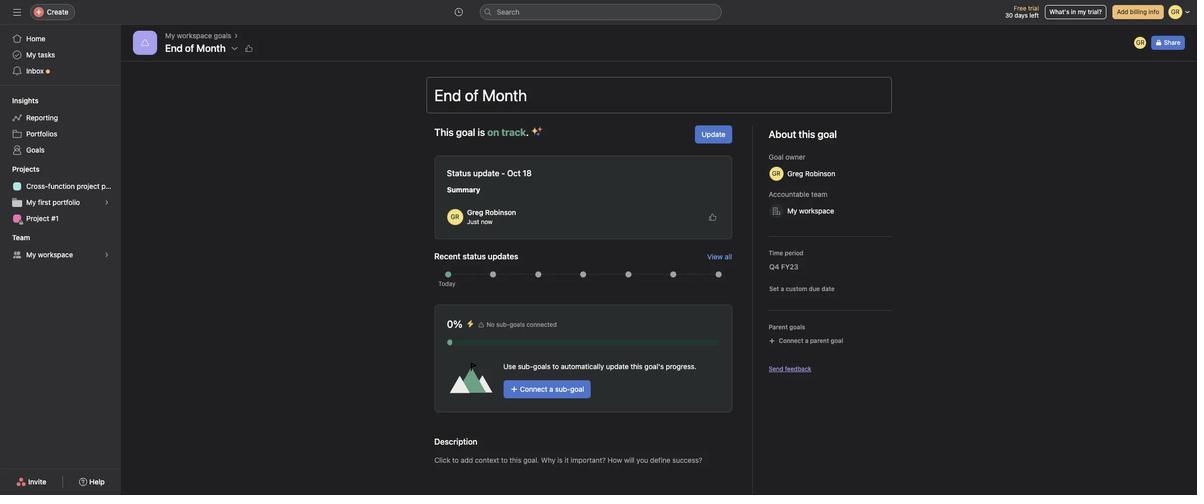 Task type: vqa. For each thing, say whether or not it's contained in the screenshot.
Mark complete checkbox within the 'Read about 1:1s and best practices' cell
no



Task type: describe. For each thing, give the bounding box(es) containing it.
status updates
[[463, 252, 519, 261]]

my workspace button
[[765, 202, 851, 220]]

first
[[38, 198, 51, 207]]

a for sub-
[[550, 385, 554, 394]]

my tasks link
[[6, 47, 115, 63]]

sub- for no
[[497, 321, 510, 329]]

share
[[1165, 39, 1181, 46]]

goals up "connect a parent goal" button
[[790, 324, 806, 331]]

my for my first portfolio link
[[26, 198, 36, 207]]

recent
[[435, 252, 461, 261]]

goal's
[[645, 362, 664, 371]]

goal for use sub-goals to automatically update this goal's progress.
[[571, 385, 585, 394]]

0 horizontal spatial goal
[[456, 126, 476, 138]]

period
[[785, 249, 804, 257]]

connect for connect a sub-goal
[[520, 385, 548, 394]]

project
[[26, 214, 49, 223]]

teams element
[[0, 229, 121, 265]]

q4 fy23
[[770, 263, 799, 271]]

goals link
[[6, 142, 115, 158]]

this
[[435, 126, 454, 138]]

greg for greg robinson
[[788, 169, 804, 178]]

plan
[[102, 182, 115, 191]]

my inside "my workspace goals" link
[[165, 31, 175, 40]]

connected
[[527, 321, 557, 329]]

cross-function project plan link
[[6, 178, 115, 195]]

my first portfolio link
[[6, 195, 115, 211]]

team
[[12, 233, 30, 242]]

free trial 30 days left
[[1006, 5, 1040, 19]]

#1
[[51, 214, 59, 223]]

date
[[822, 285, 835, 293]]

function
[[48, 182, 75, 191]]

view
[[708, 252, 723, 261]]

0 likes. click to like this task image inside latest status update element
[[709, 213, 717, 221]]

gr inside latest status update element
[[451, 213, 460, 221]]

in
[[1072, 8, 1077, 16]]

0 vertical spatial workspace
[[177, 31, 212, 40]]

home link
[[6, 31, 115, 47]]

parent goals
[[769, 324, 806, 331]]

gr inside button
[[1137, 39, 1145, 46]]

projects button
[[0, 164, 40, 174]]

today
[[439, 280, 456, 288]]

automatically
[[561, 362, 605, 371]]

team
[[812, 190, 828, 199]]

my workspace goals link
[[165, 30, 231, 41]]

status
[[447, 169, 471, 178]]

my for my workspace link
[[26, 250, 36, 259]]

goal
[[769, 153, 784, 161]]

greg robinson link
[[467, 208, 517, 217]]

parent
[[769, 324, 788, 331]]

accountable
[[769, 190, 810, 199]]

of month
[[185, 42, 226, 54]]

oct 18
[[508, 169, 532, 178]]

goals for my workspace goals
[[214, 31, 231, 40]]

tasks
[[38, 50, 55, 59]]

connect for connect a parent goal
[[779, 337, 804, 345]]

set
[[770, 285, 780, 293]]

greg robinson just now
[[467, 208, 517, 226]]

connect a parent goal button
[[765, 334, 848, 348]]

parent
[[811, 337, 830, 345]]

connect a sub-goal button
[[504, 381, 591, 399]]

reporting link
[[6, 110, 115, 126]]

Goal name text field
[[427, 77, 892, 113]]

use sub-goals to automatically update this goal's progress.
[[504, 362, 697, 371]]

use
[[504, 362, 516, 371]]

workspace for my workspace link
[[38, 250, 73, 259]]

q4
[[770, 263, 780, 271]]

what's in my trial? button
[[1046, 5, 1107, 19]]

workspace for my workspace dropdown button
[[800, 207, 835, 215]]

search list box
[[480, 4, 722, 20]]

this goal is on track .
[[435, 126, 529, 138]]

accountable team
[[769, 190, 828, 199]]

my
[[1079, 8, 1087, 16]]

progress.
[[666, 362, 697, 371]]

global element
[[0, 25, 121, 85]]

my workspace goals
[[165, 31, 231, 40]]

goal for parent goals
[[831, 337, 844, 345]]

no sub-goals connected
[[487, 321, 557, 329]]

.
[[526, 126, 529, 138]]

time
[[769, 249, 784, 257]]

my workspace link
[[6, 247, 115, 263]]

my workspace for my workspace dropdown button
[[788, 207, 835, 215]]

recent status updates
[[435, 252, 519, 261]]

robinson for greg robinson just now
[[486, 208, 517, 217]]

my tasks
[[26, 50, 55, 59]]

q4 fy23 button
[[763, 258, 816, 276]]

insights element
[[0, 92, 121, 160]]

latest status update element
[[435, 156, 733, 239]]

cross-
[[26, 182, 48, 191]]

what's in my trial?
[[1050, 8, 1103, 16]]

show options image
[[231, 44, 239, 52]]

history image
[[455, 8, 463, 16]]

my for my tasks link
[[26, 50, 36, 59]]



Task type: locate. For each thing, give the bounding box(es) containing it.
robinson up now
[[486, 208, 517, 217]]

see details, my first portfolio image
[[104, 200, 110, 206]]

my inside my workspace dropdown button
[[788, 207, 798, 215]]

1 horizontal spatial goal
[[571, 385, 585, 394]]

goals up show options icon
[[214, 31, 231, 40]]

1 vertical spatial robinson
[[486, 208, 517, 217]]

goal down the automatically
[[571, 385, 585, 394]]

sub- for use
[[518, 362, 534, 371]]

goal right 'parent'
[[831, 337, 844, 345]]

connect a parent goal
[[779, 337, 844, 345]]

my left tasks
[[26, 50, 36, 59]]

1 horizontal spatial 0 likes. click to like this task image
[[709, 213, 717, 221]]

sub- down to
[[556, 385, 571, 394]]

1 vertical spatial sub-
[[518, 362, 534, 371]]

days
[[1015, 12, 1029, 19]]

2 horizontal spatial a
[[806, 337, 809, 345]]

30
[[1006, 12, 1014, 19]]

2 vertical spatial goal
[[571, 385, 585, 394]]

greg up the just
[[467, 208, 484, 217]]

view all button
[[708, 252, 733, 261]]

gr button
[[1134, 36, 1148, 50]]

greg robinson button
[[765, 165, 853, 183]]

0 vertical spatial goal
[[456, 126, 476, 138]]

sub- right use
[[518, 362, 534, 371]]

help button
[[73, 473, 111, 491]]

0 horizontal spatial greg
[[467, 208, 484, 217]]

end of month
[[165, 42, 226, 54]]

track
[[502, 126, 526, 138]]

robinson for greg robinson
[[806, 169, 836, 178]]

add
[[1118, 8, 1129, 16]]

my down team
[[26, 250, 36, 259]]

goals for use sub-goals to automatically update this goal's progress.
[[533, 362, 551, 371]]

search
[[497, 8, 520, 16]]

see details, my workspace image
[[104, 252, 110, 258]]

0 horizontal spatial a
[[550, 385, 554, 394]]

my inside my workspace link
[[26, 250, 36, 259]]

workspace inside teams element
[[38, 250, 73, 259]]

hide sidebar image
[[13, 8, 21, 16]]

2 vertical spatial a
[[550, 385, 554, 394]]

sub- inside button
[[556, 385, 571, 394]]

gr left share button on the top
[[1137, 39, 1145, 46]]

a for parent
[[806, 337, 809, 345]]

to
[[553, 362, 559, 371]]

1 horizontal spatial robinson
[[806, 169, 836, 178]]

owner
[[786, 153, 806, 161]]

1 vertical spatial a
[[806, 337, 809, 345]]

1 vertical spatial greg
[[467, 208, 484, 217]]

inbox link
[[6, 63, 115, 79]]

-
[[502, 169, 506, 178]]

free
[[1015, 5, 1027, 12]]

sub- right no
[[497, 321, 510, 329]]

update button
[[696, 125, 733, 144]]

workspace down team
[[800, 207, 835, 215]]

0 likes. click to like this task image
[[245, 44, 253, 52], [709, 213, 717, 221]]

this
[[631, 362, 643, 371]]

summary
[[447, 185, 481, 194]]

robinson
[[806, 169, 836, 178], [486, 208, 517, 217]]

status update - oct 18
[[447, 169, 532, 178]]

0 vertical spatial a
[[781, 285, 785, 293]]

0 vertical spatial 0 likes. click to like this task image
[[245, 44, 253, 52]]

my workspace inside dropdown button
[[788, 207, 835, 215]]

goals
[[26, 146, 45, 154]]

1 horizontal spatial sub-
[[518, 362, 534, 371]]

reporting
[[26, 113, 58, 122]]

my workspace inside teams element
[[26, 250, 73, 259]]

invite button
[[10, 473, 53, 491]]

projects element
[[0, 160, 121, 229]]

goal
[[456, 126, 476, 138], [831, 337, 844, 345], [571, 385, 585, 394]]

my inside my first portfolio link
[[26, 198, 36, 207]]

goals left to
[[533, 362, 551, 371]]

workspace down the #1
[[38, 250, 73, 259]]

greg down owner
[[788, 169, 804, 178]]

1 vertical spatial workspace
[[800, 207, 835, 215]]

1 horizontal spatial gr
[[1137, 39, 1145, 46]]

this goal
[[799, 129, 837, 140]]

1 vertical spatial goal
[[831, 337, 844, 345]]

1 horizontal spatial connect
[[779, 337, 804, 345]]

my for my workspace dropdown button
[[788, 207, 798, 215]]

robinson inside dropdown button
[[806, 169, 836, 178]]

0 likes. click to like this task image right show options icon
[[245, 44, 253, 52]]

about this goal
[[769, 129, 837, 140]]

no
[[487, 321, 495, 329]]

2 horizontal spatial sub-
[[556, 385, 571, 394]]

gr left the just
[[451, 213, 460, 221]]

1 vertical spatial update
[[606, 362, 629, 371]]

set a custom due date button
[[767, 284, 838, 294]]

a left 'parent'
[[806, 337, 809, 345]]

0 likes. click to like this task image up view
[[709, 213, 717, 221]]

my inside my tasks link
[[26, 50, 36, 59]]

2 vertical spatial sub-
[[556, 385, 571, 394]]

0 horizontal spatial workspace
[[38, 250, 73, 259]]

1 horizontal spatial my workspace
[[788, 207, 835, 215]]

update left -
[[474, 169, 500, 178]]

1 horizontal spatial workspace
[[177, 31, 212, 40]]

info
[[1149, 8, 1160, 16]]

portfolios link
[[6, 126, 115, 142]]

greg inside dropdown button
[[788, 169, 804, 178]]

0%
[[447, 319, 463, 330]]

all
[[725, 252, 733, 261]]

0 vertical spatial connect
[[779, 337, 804, 345]]

workspace up end of month
[[177, 31, 212, 40]]

a right set
[[781, 285, 785, 293]]

2 horizontal spatial workspace
[[800, 207, 835, 215]]

time period
[[769, 249, 804, 257]]

2 vertical spatial workspace
[[38, 250, 73, 259]]

add billing info
[[1118, 8, 1160, 16]]

goal left is
[[456, 126, 476, 138]]

invite
[[28, 478, 46, 486]]

workspace
[[177, 31, 212, 40], [800, 207, 835, 215], [38, 250, 73, 259]]

0 horizontal spatial my workspace
[[26, 250, 73, 259]]

home
[[26, 34, 45, 43]]

1 vertical spatial gr
[[451, 213, 460, 221]]

1 vertical spatial my workspace
[[26, 250, 73, 259]]

my workspace for my workspace link
[[26, 250, 73, 259]]

my down accountable
[[788, 207, 798, 215]]

robinson up team
[[806, 169, 836, 178]]

0 horizontal spatial update
[[474, 169, 500, 178]]

now
[[481, 218, 493, 226]]

1 horizontal spatial update
[[606, 362, 629, 371]]

help
[[89, 478, 105, 486]]

greg inside greg robinson just now
[[467, 208, 484, 217]]

team button
[[0, 233, 30, 243]]

insights
[[12, 96, 38, 105]]

search button
[[480, 4, 722, 20]]

my
[[165, 31, 175, 40], [26, 50, 36, 59], [26, 198, 36, 207], [788, 207, 798, 215], [26, 250, 36, 259]]

set a custom due date
[[770, 285, 835, 293]]

0 vertical spatial update
[[474, 169, 500, 178]]

goal owner
[[769, 153, 806, 161]]

1 horizontal spatial greg
[[788, 169, 804, 178]]

connect a sub-goal
[[520, 385, 585, 394]]

feedback
[[786, 365, 812, 373]]

1 vertical spatial connect
[[520, 385, 548, 394]]

just
[[467, 218, 480, 226]]

custom
[[786, 285, 808, 293]]

0 vertical spatial greg
[[788, 169, 804, 178]]

greg for greg robinson just now
[[467, 208, 484, 217]]

left
[[1030, 12, 1040, 19]]

project #1
[[26, 214, 59, 223]]

greg robinson
[[788, 169, 836, 178]]

update left this
[[606, 362, 629, 371]]

billing
[[1131, 8, 1148, 16]]

0 vertical spatial robinson
[[806, 169, 836, 178]]

connect
[[779, 337, 804, 345], [520, 385, 548, 394]]

a down to
[[550, 385, 554, 394]]

workspace inside dropdown button
[[800, 207, 835, 215]]

0 horizontal spatial connect
[[520, 385, 548, 394]]

1 horizontal spatial a
[[781, 285, 785, 293]]

1 vertical spatial 0 likes. click to like this task image
[[709, 213, 717, 221]]

0 horizontal spatial robinson
[[486, 208, 517, 217]]

robinson inside greg robinson just now
[[486, 208, 517, 217]]

projects
[[12, 165, 40, 173]]

my up "end"
[[165, 31, 175, 40]]

goals left connected
[[510, 321, 525, 329]]

0 horizontal spatial 0 likes. click to like this task image
[[245, 44, 253, 52]]

goals
[[214, 31, 231, 40], [510, 321, 525, 329], [790, 324, 806, 331], [533, 362, 551, 371]]

goals for no sub-goals connected
[[510, 321, 525, 329]]

0 horizontal spatial gr
[[451, 213, 460, 221]]

end
[[165, 42, 183, 54]]

0 vertical spatial gr
[[1137, 39, 1145, 46]]

0 vertical spatial my workspace
[[788, 207, 835, 215]]

send feedback
[[769, 365, 812, 373]]

on
[[488, 126, 500, 138]]

inbox
[[26, 67, 44, 75]]

trial
[[1029, 5, 1040, 12]]

insights button
[[0, 96, 38, 106]]

send
[[769, 365, 784, 373]]

0 horizontal spatial sub-
[[497, 321, 510, 329]]

due
[[810, 285, 821, 293]]

add billing info button
[[1113, 5, 1165, 19]]

a for custom
[[781, 285, 785, 293]]

0 vertical spatial sub-
[[497, 321, 510, 329]]

my left first
[[26, 198, 36, 207]]

create button
[[30, 4, 75, 20]]

my first portfolio
[[26, 198, 80, 207]]

2 horizontal spatial goal
[[831, 337, 844, 345]]



